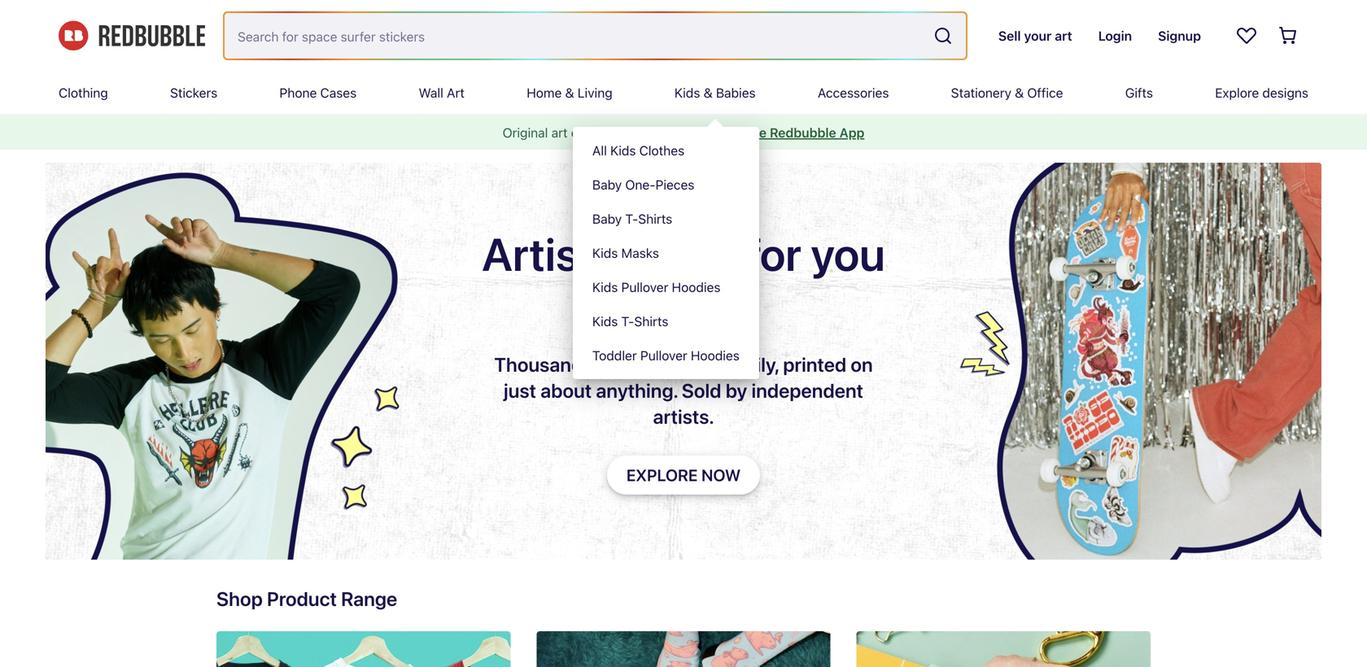 Task type: vqa. For each thing, say whether or not it's contained in the screenshot.
KIDS PULLOVER HOODIES link
yes



Task type: describe. For each thing, give the bounding box(es) containing it.
masks
[[621, 245, 659, 261]]

kids t-shirts
[[592, 314, 668, 329]]

sold
[[682, 379, 721, 402]]

toddler
[[592, 348, 637, 363]]

all kids clothes link
[[573, 133, 759, 168]]

redbubble
[[770, 125, 836, 140]]

app
[[840, 125, 864, 140]]

one-
[[625, 177, 655, 192]]

product
[[267, 588, 337, 610]]

t- for baby
[[625, 211, 638, 227]]

made,
[[614, 227, 737, 281]]

about
[[540, 379, 592, 402]]

shirts for baby t-shirts
[[638, 211, 672, 227]]

0 horizontal spatial on
[[571, 125, 586, 140]]

original art on awesome stuff. download the redbubble app
[[503, 125, 864, 140]]

shop
[[216, 588, 263, 610]]

pieces
[[655, 177, 694, 192]]

phone cases
[[279, 85, 357, 100]]

all kids clothes
[[592, 143, 685, 158]]

shop t-shirts image
[[216, 631, 510, 667]]

baby for baby one-pieces
[[592, 177, 622, 192]]

kids for t-
[[592, 314, 618, 329]]

stuff.
[[648, 125, 679, 140]]

kids t-shirts link
[[573, 304, 759, 339]]

kids pullover hoodies
[[592, 280, 721, 295]]

kids for masks
[[592, 245, 618, 261]]

gifts link
[[1125, 72, 1153, 114]]

phone
[[279, 85, 317, 100]]

office
[[1027, 85, 1063, 100]]

wall art link
[[419, 72, 465, 114]]

home & living link
[[527, 72, 612, 114]]

artist-
[[482, 227, 614, 281]]

explore designs
[[1215, 85, 1308, 100]]

menu item containing kids & babies
[[573, 72, 759, 379]]

just
[[504, 379, 536, 402]]

for
[[746, 227, 801, 281]]

the
[[746, 125, 767, 140]]

artist-made, for you to love
[[482, 227, 885, 333]]

baby one-pieces link
[[573, 168, 759, 202]]

art
[[447, 85, 465, 100]]

shop stickers image
[[857, 631, 1151, 667]]

awesome
[[589, 125, 645, 140]]

kids masks link
[[573, 236, 759, 270]]

designs inside "link"
[[1262, 85, 1308, 100]]

designs inside the thousands of new designs daily, printed on just about anything. sold by independent artists.
[[660, 353, 730, 376]]

menu inside menu bar
[[573, 127, 759, 379]]

shop deals image
[[537, 631, 831, 667]]

download the redbubble app link
[[682, 125, 864, 140]]

original
[[503, 125, 548, 140]]

redbubble logo image
[[59, 21, 205, 51]]

accessories link
[[818, 72, 889, 114]]

& for kids
[[704, 85, 713, 100]]

t- for kids
[[621, 314, 634, 329]]

menu bar containing clothing
[[59, 72, 1308, 379]]

hoodies for toddler pullover hoodies
[[691, 348, 740, 363]]

babies
[[716, 85, 756, 100]]

phone cases link
[[279, 72, 357, 114]]

stickers link
[[170, 72, 217, 114]]

wall art
[[419, 85, 465, 100]]

you
[[811, 227, 885, 281]]

baby for baby t-shirts
[[592, 211, 622, 227]]

gifts
[[1125, 85, 1153, 100]]

accessories
[[818, 85, 889, 100]]

toddler pullover hoodies
[[592, 348, 740, 363]]

of
[[597, 353, 615, 376]]



Task type: locate. For each thing, give the bounding box(es) containing it.
kids & babies
[[675, 85, 756, 100]]

thousands
[[494, 353, 593, 376]]

kids down kids masks
[[592, 280, 618, 295]]

anything.
[[596, 379, 677, 402]]

artists.
[[653, 405, 714, 428]]

1 vertical spatial on
[[851, 353, 873, 376]]

designs right explore
[[1262, 85, 1308, 100]]

t-
[[625, 211, 638, 227], [621, 314, 634, 329]]

kids for &
[[675, 85, 700, 100]]

new
[[619, 353, 656, 376]]

kids
[[675, 85, 700, 100], [610, 143, 636, 158], [592, 245, 618, 261], [592, 280, 618, 295], [592, 314, 618, 329]]

pullover down kids t-shirts link
[[640, 348, 687, 363]]

1 horizontal spatial designs
[[1262, 85, 1308, 100]]

pullover for kids
[[621, 280, 668, 295]]

baby inside baby one-pieces link
[[592, 177, 622, 192]]

to
[[617, 279, 658, 333]]

shirts for kids t-shirts
[[634, 314, 668, 329]]

kids masks
[[592, 245, 659, 261]]

menu
[[573, 127, 759, 379]]

stationery & office
[[951, 85, 1063, 100]]

1 vertical spatial designs
[[660, 353, 730, 376]]

pullover for toddler
[[640, 348, 687, 363]]

hoodies
[[672, 280, 721, 295], [691, 348, 740, 363]]

independent
[[751, 379, 863, 402]]

menu bar
[[59, 72, 1308, 379]]

stationery
[[951, 85, 1011, 100]]

kids pullover hoodies link
[[573, 270, 759, 304]]

love
[[667, 279, 750, 333]]

baby left one-
[[592, 177, 622, 192]]

menu item
[[573, 72, 759, 379]]

stationery & office link
[[951, 72, 1063, 114]]

kids for pullover
[[592, 280, 618, 295]]

menu containing all kids clothes
[[573, 127, 759, 379]]

baby inside baby t-shirts link
[[592, 211, 622, 227]]

on inside the thousands of new designs daily, printed on just about anything. sold by independent artists.
[[851, 353, 873, 376]]

designs
[[1262, 85, 1308, 100], [660, 353, 730, 376]]

t- up kids masks
[[625, 211, 638, 227]]

0 vertical spatial hoodies
[[672, 280, 721, 295]]

kids up toddler on the bottom of the page
[[592, 314, 618, 329]]

on right printed on the bottom right of page
[[851, 353, 873, 376]]

baby t-shirts link
[[573, 202, 759, 236]]

toddler pullover hoodies link
[[573, 339, 759, 373]]

explore
[[1215, 85, 1259, 100]]

art
[[551, 125, 568, 140]]

download
[[682, 125, 743, 140]]

living
[[578, 85, 612, 100]]

0 horizontal spatial &
[[565, 85, 574, 100]]

shirts down kids pullover hoodies
[[634, 314, 668, 329]]

& for home
[[565, 85, 574, 100]]

0 vertical spatial t-
[[625, 211, 638, 227]]

wall
[[419, 85, 443, 100]]

None field
[[225, 13, 966, 59]]

kids up original art on awesome stuff. download the redbubble app
[[675, 85, 700, 100]]

cases
[[320, 85, 357, 100]]

1 vertical spatial t-
[[621, 314, 634, 329]]

1 horizontal spatial &
[[704, 85, 713, 100]]

baby
[[592, 177, 622, 192], [592, 211, 622, 227]]

clothes
[[639, 143, 685, 158]]

baby t-shirts
[[592, 211, 672, 227]]

on right art
[[571, 125, 586, 140]]

range
[[341, 588, 397, 610]]

1 vertical spatial shirts
[[634, 314, 668, 329]]

on
[[571, 125, 586, 140], [851, 353, 873, 376]]

home
[[527, 85, 562, 100]]

0 vertical spatial on
[[571, 125, 586, 140]]

2 baby from the top
[[592, 211, 622, 227]]

shirts
[[638, 211, 672, 227], [634, 314, 668, 329]]

0 horizontal spatial designs
[[660, 353, 730, 376]]

&
[[565, 85, 574, 100], [704, 85, 713, 100], [1015, 85, 1024, 100]]

clothing link
[[59, 72, 108, 114]]

pullover
[[621, 280, 668, 295], [640, 348, 687, 363]]

kids & babies link
[[675, 72, 756, 114]]

stickers
[[170, 85, 217, 100]]

1 vertical spatial pullover
[[640, 348, 687, 363]]

0 vertical spatial shirts
[[638, 211, 672, 227]]

1 horizontal spatial on
[[851, 353, 873, 376]]

baby up kids masks
[[592, 211, 622, 227]]

thousands of new designs daily, printed on just about anything. sold by independent artists.
[[494, 353, 873, 428]]

1 vertical spatial baby
[[592, 211, 622, 227]]

1 baby from the top
[[592, 177, 622, 192]]

t- up toddler on the bottom of the page
[[621, 314, 634, 329]]

by
[[726, 379, 747, 402]]

clothing
[[59, 85, 108, 100]]

kids down "awesome"
[[610, 143, 636, 158]]

& left office
[[1015, 85, 1024, 100]]

printed
[[783, 353, 846, 376]]

2 horizontal spatial &
[[1015, 85, 1024, 100]]

0 vertical spatial pullover
[[621, 280, 668, 295]]

daily,
[[734, 353, 779, 376]]

kids left "masks"
[[592, 245, 618, 261]]

1 vertical spatial hoodies
[[691, 348, 740, 363]]

home & living
[[527, 85, 612, 100]]

3 & from the left
[[1015, 85, 1024, 100]]

& left babies
[[704, 85, 713, 100]]

explore designs link
[[1215, 72, 1308, 114]]

Search term search field
[[225, 13, 927, 59]]

hoodies for kids pullover hoodies
[[672, 280, 721, 295]]

pullover down "masks"
[[621, 280, 668, 295]]

0 vertical spatial baby
[[592, 177, 622, 192]]

& for stationery
[[1015, 85, 1024, 100]]

0 vertical spatial designs
[[1262, 85, 1308, 100]]

baby one-pieces
[[592, 177, 694, 192]]

shirts down baby one-pieces link
[[638, 211, 672, 227]]

shop product range
[[216, 588, 397, 610]]

designs up "sold"
[[660, 353, 730, 376]]

& left living
[[565, 85, 574, 100]]

1 & from the left
[[565, 85, 574, 100]]

all
[[592, 143, 607, 158]]

2 & from the left
[[704, 85, 713, 100]]



